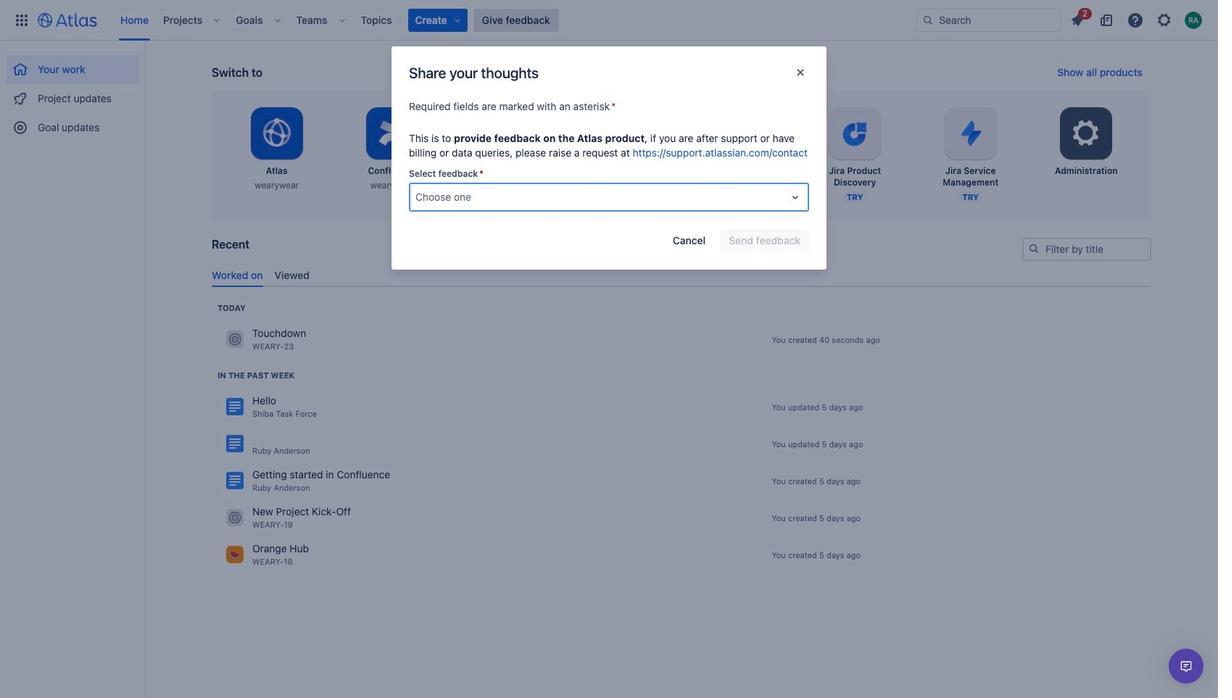 Task type: locate. For each thing, give the bounding box(es) containing it.
0 vertical spatial townsquare image
[[226, 331, 244, 349]]

townsquare image
[[226, 331, 244, 349], [226, 510, 244, 527]]

Search field
[[917, 8, 1062, 32]]

group
[[6, 41, 139, 147]]

2 townsquare image from the top
[[226, 510, 244, 527]]

1 townsquare image from the top
[[226, 331, 244, 349]]

confluence image
[[226, 399, 244, 416]]

heading for confluence icon
[[218, 370, 295, 382]]

1 vertical spatial confluence image
[[226, 473, 244, 490]]

1 vertical spatial townsquare image
[[226, 510, 244, 527]]

tab list
[[206, 263, 1158, 287]]

townsquare image up townsquare icon
[[226, 510, 244, 527]]

1 vertical spatial heading
[[218, 370, 295, 382]]

confluence image
[[226, 436, 244, 453], [226, 473, 244, 490]]

townsquare image up confluence icon
[[226, 331, 244, 349]]

heading
[[218, 302, 246, 314], [218, 370, 295, 382]]

search image
[[923, 14, 934, 26]]

None search field
[[917, 8, 1062, 32]]

None text field
[[416, 190, 418, 205]]

banner
[[0, 0, 1219, 41]]

1 heading from the top
[[218, 302, 246, 314]]

heading for 1st townsquare image
[[218, 302, 246, 314]]

0 vertical spatial heading
[[218, 302, 246, 314]]

0 vertical spatial confluence image
[[226, 436, 244, 453]]

2 heading from the top
[[218, 370, 295, 382]]

1 confluence image from the top
[[226, 436, 244, 453]]



Task type: describe. For each thing, give the bounding box(es) containing it.
help image
[[1127, 11, 1145, 29]]

townsquare image
[[226, 547, 244, 564]]

Filter by title field
[[1024, 239, 1151, 260]]

open image
[[787, 189, 805, 206]]

2 confluence image from the top
[[226, 473, 244, 490]]

open intercom messenger image
[[1178, 658, 1196, 675]]

settings image
[[1070, 116, 1104, 151]]

search image
[[1029, 243, 1040, 255]]

top element
[[9, 0, 917, 40]]

close modal image
[[792, 64, 810, 81]]



